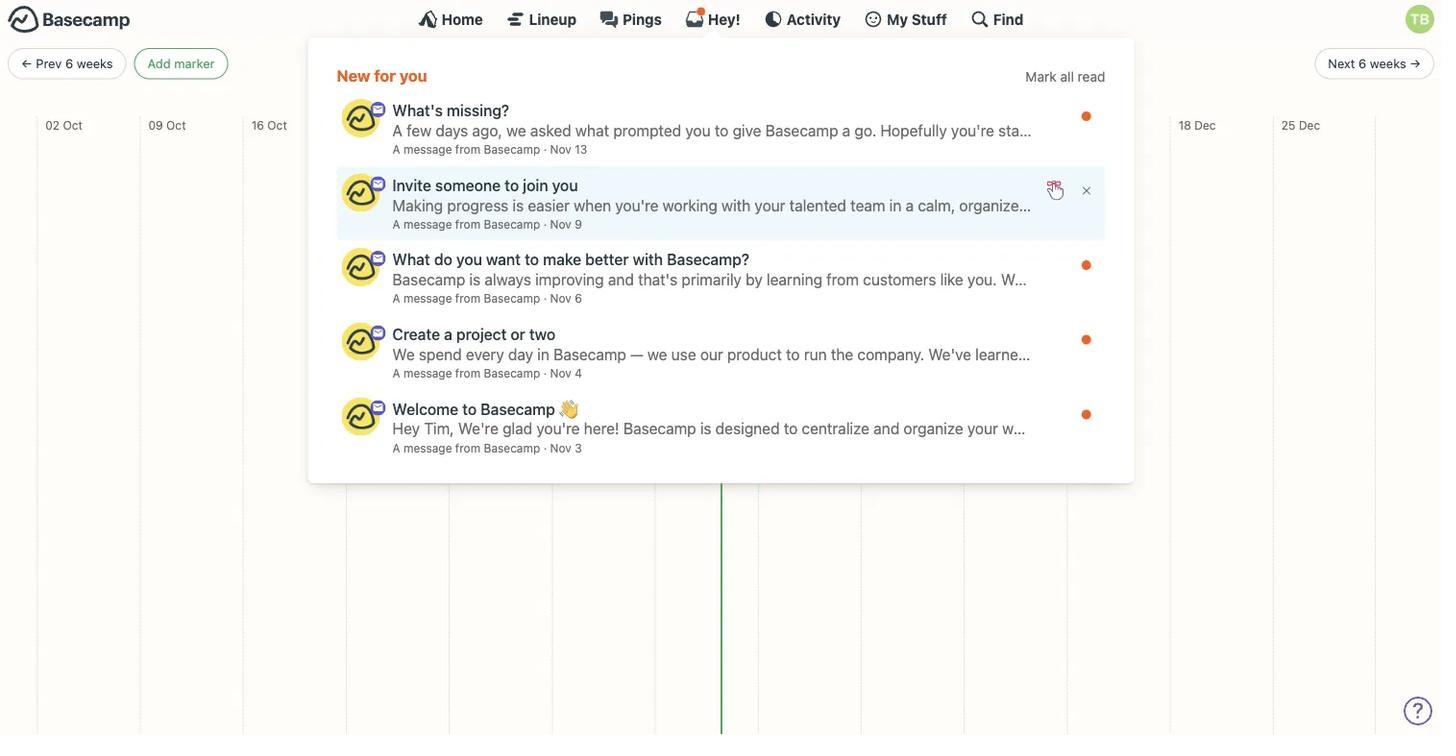 Task type: locate. For each thing, give the bounding box(es) containing it.
my stuff
[[887, 11, 948, 27]]

welcome for welcome to basecamp 👋
[[393, 400, 459, 418]]

from for to
[[455, 217, 481, 231]]

← prev 6 weeks
[[21, 56, 113, 71]]

0 horizontal spatial and
[[588, 324, 614, 342]]

from down someone
[[455, 217, 481, 231]]

0 vertical spatial 13
[[664, 118, 676, 132]]

hey! button
[[685, 7, 741, 29]]

from
[[455, 143, 481, 156], [455, 217, 481, 231], [455, 292, 481, 305], [455, 366, 481, 380], [455, 441, 481, 455]]

0 vertical spatial project
[[456, 325, 507, 343]]

oct right 30
[[475, 118, 495, 132]]

0 horizontal spatial you
[[400, 66, 427, 85]]

4 dec from the left
[[1299, 118, 1321, 132]]

a up what
[[393, 217, 400, 231]]

nov 4 element
[[550, 366, 582, 380]]

1 vertical spatial 13
[[575, 143, 588, 156]]

16 oct
[[252, 118, 287, 132]]

1 basecamp image from the top
[[342, 99, 380, 137]]

1 horizontal spatial and
[[757, 324, 783, 342]]

a for invite someone to join you
[[393, 217, 400, 231]]

projects
[[497, 301, 553, 319], [660, 324, 716, 342]]

add left marker
[[148, 56, 171, 71]]

basecamp image
[[342, 173, 380, 212], [342, 323, 380, 361]]

a up what,
[[579, 301, 587, 319]]

0 vertical spatial for
[[374, 66, 396, 85]]

0 vertical spatial welcome
[[466, 257, 549, 280]]

4
[[575, 366, 582, 380]]

the
[[576, 257, 606, 280], [778, 362, 801, 381]]

1 horizontal spatial project
[[637, 362, 686, 381]]

and down snapshot
[[757, 324, 783, 342]]

0 horizontal spatial projects
[[497, 301, 553, 319]]

onboarding image left what
[[371, 251, 386, 266]]

dec right 11
[[1090, 118, 1111, 132]]

1 horizontal spatial add
[[466, 362, 494, 381]]

the up nov 6 element
[[576, 257, 606, 280]]

3 oct from the left
[[268, 118, 287, 132]]

1 horizontal spatial 6
[[575, 292, 582, 305]]

lineup link
[[506, 10, 577, 29]]

3 from from the top
[[455, 292, 481, 305]]

projects down visual
[[660, 324, 716, 342]]

to
[[505, 176, 519, 194], [525, 250, 539, 269], [554, 257, 572, 280], [607, 362, 621, 381], [690, 362, 704, 381], [463, 400, 477, 418]]

2 message from the top
[[404, 217, 452, 231]]

4 from from the top
[[455, 366, 481, 380]]

you right the do
[[457, 250, 482, 269]]

welcome for welcome to the lineup!
[[466, 257, 549, 280]]

oct for 02 oct
[[63, 118, 83, 132]]

1 vertical spatial on
[[525, 324, 542, 342]]

0 vertical spatial add
[[148, 56, 171, 71]]

on left what,
[[525, 324, 542, 342]]

new for you
[[337, 66, 427, 85]]

0 vertical spatial on
[[557, 301, 575, 319]]

weeks
[[77, 56, 113, 71], [1371, 56, 1407, 71]]

6 right next
[[1359, 56, 1367, 71]]

dec right 25
[[1299, 118, 1321, 132]]

1 horizontal spatial on
[[557, 301, 575, 319]]

a down create
[[393, 366, 400, 380]]

nov right 06
[[579, 118, 600, 132]]

23
[[355, 118, 369, 132]]

don't
[[1045, 202, 1079, 218]]

5 from from the top
[[455, 441, 481, 455]]

a message from basecamp nov 3
[[393, 441, 582, 455]]

onboarding image
[[371, 251, 386, 266], [371, 326, 386, 341]]

project
[[456, 325, 507, 343], [637, 362, 686, 381]]

working
[[466, 324, 521, 342]]

1 horizontal spatial weeks
[[1371, 56, 1407, 71]]

add
[[148, 56, 171, 71], [466, 362, 494, 381]]

1 a from the top
[[393, 143, 400, 156]]

1 weeks from the left
[[77, 56, 113, 71]]

from up welcome to basecamp 👋
[[455, 366, 481, 380]]

2 a from the top
[[393, 217, 400, 231]]

1 dec from the left
[[991, 118, 1012, 132]]

to left view
[[690, 362, 704, 381]]

1 vertical spatial onboarding image
[[371, 176, 386, 192]]

0 horizontal spatial add
[[148, 56, 171, 71]]

and down timeline
[[588, 324, 614, 342]]

13 inside main element
[[575, 143, 588, 156]]

a
[[579, 301, 587, 319], [673, 301, 681, 319], [729, 301, 737, 319], [444, 325, 453, 343], [625, 362, 633, 381]]

oct right 23
[[372, 118, 392, 132]]

2 oct from the left
[[166, 118, 186, 132]]

2 horizontal spatial on
[[757, 362, 774, 381]]

nov down welcome to the lineup!
[[550, 292, 572, 305]]

1 horizontal spatial welcome
[[466, 257, 549, 280]]

basecamp down or
[[484, 366, 540, 380]]

who's
[[929, 301, 969, 319]]

home
[[442, 11, 483, 27]]

dec for 25 dec
[[1299, 118, 1321, 132]]

from for basecamp
[[455, 441, 481, 455]]

a for what's missing?
[[393, 143, 400, 156]]

want
[[486, 250, 521, 269]]

weeks left → at the right top of the page
[[1371, 56, 1407, 71]]

oct right 16
[[268, 118, 287, 132]]

1 vertical spatial basecamp image
[[342, 323, 380, 361]]

1 horizontal spatial you
[[457, 250, 482, 269]]

add up welcome to basecamp 👋
[[466, 362, 494, 381]]

snapshot
[[741, 301, 805, 319]]

0 vertical spatial onboarding image
[[371, 251, 386, 266]]

add for add start/end dates to a project to view it on the lineup.
[[466, 362, 494, 381]]

message
[[404, 143, 452, 156], [404, 217, 452, 231], [404, 292, 452, 305], [404, 366, 452, 380], [404, 441, 452, 455]]

a message from basecamp nov 6
[[393, 292, 582, 305]]

message up the do
[[404, 217, 452, 231]]

0 horizontal spatial weeks
[[77, 56, 113, 71]]

2 vertical spatial basecamp image
[[342, 397, 380, 436]]

do
[[434, 250, 453, 269]]

mark all read
[[1026, 69, 1106, 85]]

1 vertical spatial onboarding image
[[371, 326, 386, 341]]

3 onboarding image from the top
[[371, 400, 386, 415]]

1 onboarding image from the top
[[371, 251, 386, 266]]

0 horizontal spatial welcome
[[393, 400, 459, 418]]

nov 3 element
[[550, 441, 582, 455]]

message up the invite on the left top of the page
[[404, 143, 452, 156]]

0 vertical spatial the
[[576, 257, 606, 280]]

the down end.
[[778, 362, 801, 381]]

0 horizontal spatial project
[[456, 325, 507, 343]]

you up what's
[[400, 66, 427, 85]]

dec for 11 dec
[[1090, 118, 1111, 132]]

basecamp image left create
[[342, 323, 380, 361]]

you for for
[[400, 66, 427, 85]]

1 and from the left
[[588, 324, 614, 342]]

2 onboarding image from the top
[[371, 176, 386, 192]]

1 from from the top
[[455, 143, 481, 156]]

1 vertical spatial you
[[552, 176, 578, 194]]

when
[[618, 324, 656, 342]]

nov right '20'
[[784, 118, 806, 132]]

two
[[530, 325, 556, 343]]

to left join
[[505, 176, 519, 194]]

2 basecamp image from the top
[[342, 323, 380, 361]]

oct
[[63, 118, 83, 132], [166, 118, 186, 132], [268, 118, 287, 132], [372, 118, 392, 132], [475, 118, 495, 132]]

welcome up a message from basecamp nov 6 at the top left
[[466, 257, 549, 280]]

basecamp image for create a project or two
[[342, 323, 380, 361]]

0 vertical spatial onboarding image
[[371, 102, 386, 117]]

1 vertical spatial the
[[778, 362, 801, 381]]

6 down welcome to the lineup!
[[575, 292, 582, 305]]

2 vertical spatial onboarding image
[[371, 400, 386, 415]]

what
[[393, 250, 430, 269]]

1 basecamp image from the top
[[342, 173, 380, 212]]

basecamp for project
[[484, 366, 540, 380]]

1 vertical spatial add
[[466, 362, 494, 381]]

onboarding image
[[371, 102, 386, 117], [371, 176, 386, 192], [371, 400, 386, 415]]

basecamp image for what's missing?
[[342, 99, 380, 137]]

basecamp down start/end
[[481, 400, 555, 418]]

it
[[744, 362, 753, 381]]

basecamp image left the invite on the left top of the page
[[342, 173, 380, 212]]

dec
[[991, 118, 1012, 132], [1090, 118, 1111, 132], [1195, 118, 1216, 132], [1299, 118, 1321, 132]]

3 dec from the left
[[1195, 118, 1216, 132]]

you right join
[[552, 176, 578, 194]]

18
[[1179, 118, 1192, 132]]

on right it
[[757, 362, 774, 381]]

a left visual
[[673, 301, 681, 319]]

4 oct from the left
[[372, 118, 392, 132]]

5 a from the top
[[393, 441, 400, 455]]

1 vertical spatial projects
[[660, 324, 716, 342]]

to right dates
[[607, 362, 621, 381]]

for
[[374, 66, 396, 85], [650, 301, 669, 319]]

5 message from the top
[[404, 441, 452, 455]]

nov left '20'
[[680, 118, 701, 132]]

basecamp up or
[[484, 292, 540, 305]]

2 onboarding image from the top
[[371, 326, 386, 341]]

0 vertical spatial projects
[[497, 301, 553, 319]]

welcome inside main element
[[393, 400, 459, 418]]

1 message from the top
[[404, 143, 452, 156]]

message for what
[[404, 292, 452, 305]]

for right new
[[374, 66, 396, 85]]

activity
[[787, 11, 841, 27]]

2 horizontal spatial you
[[552, 176, 578, 194]]

oct for 23 oct
[[372, 118, 392, 132]]

mark
[[1026, 69, 1057, 85]]

oct for 30 oct
[[475, 118, 495, 132]]

0 vertical spatial basecamp image
[[342, 173, 380, 212]]

3
[[575, 441, 582, 455]]

add start/end dates to a project link
[[466, 362, 686, 381]]

1 horizontal spatial projects
[[660, 324, 716, 342]]

2 and from the left
[[757, 324, 783, 342]]

1 horizontal spatial the
[[778, 362, 801, 381]]

dec for 04 dec
[[991, 118, 1012, 132]]

end.
[[787, 324, 817, 342]]

a up start at top
[[729, 301, 737, 319]]

from for project
[[455, 366, 481, 380]]

onboarding image left create
[[371, 326, 386, 341]]

2 dec from the left
[[1090, 118, 1111, 132]]

2 basecamp image from the top
[[342, 248, 380, 287]]

3 message from the top
[[404, 292, 452, 305]]

0 vertical spatial you
[[400, 66, 427, 85]]

5 oct from the left
[[475, 118, 495, 132]]

25
[[1282, 118, 1296, 132]]

oct right 09
[[166, 118, 186, 132]]

16
[[252, 118, 264, 132]]

on up what,
[[557, 301, 575, 319]]

a up create
[[393, 292, 400, 305]]

1 vertical spatial welcome
[[393, 400, 459, 418]]

nov
[[579, 118, 600, 132], [680, 118, 701, 132], [784, 118, 806, 132], [887, 118, 908, 132], [550, 143, 572, 156], [550, 217, 572, 231], [550, 292, 572, 305], [550, 366, 572, 380], [550, 441, 572, 455]]

tim burton image
[[1406, 5, 1435, 34]]

oct right 02
[[63, 118, 83, 132]]

0 vertical spatial basecamp image
[[342, 99, 380, 137]]

welcome
[[466, 257, 549, 280], [393, 400, 459, 418]]

project down when on the top of page
[[637, 362, 686, 381]]

1 oct from the left
[[63, 118, 83, 132]]

13 nov
[[664, 118, 701, 132]]

2 vertical spatial you
[[457, 250, 482, 269]]

of
[[809, 301, 824, 319]]

2 from from the top
[[455, 217, 481, 231]]

06 nov
[[561, 118, 600, 132]]

1 horizontal spatial for
[[650, 301, 669, 319]]

09
[[149, 118, 163, 132]]

1 vertical spatial basecamp image
[[342, 248, 380, 287]]

weeks right prev
[[77, 56, 113, 71]]

6
[[65, 56, 73, 71], [1359, 56, 1367, 71], [575, 292, 582, 305]]

from down 30
[[455, 143, 481, 156]]

1 onboarding image from the top
[[371, 102, 386, 117]]

plot projects on a timeline for a visual a snapshot of what's in play, who's working on what, and when projects start and end.
[[466, 301, 969, 342]]

dec right 04
[[991, 118, 1012, 132]]

👋
[[559, 400, 575, 418]]

06
[[561, 118, 575, 132]]

from down welcome to basecamp 👋
[[455, 441, 481, 455]]

0 horizontal spatial for
[[374, 66, 396, 85]]

0 horizontal spatial 13
[[575, 143, 588, 156]]

message down welcome to basecamp 👋
[[404, 441, 452, 455]]

dec right 18
[[1195, 118, 1216, 132]]

basecamp?
[[667, 250, 750, 269]]

basecamp image
[[342, 99, 380, 137], [342, 248, 380, 287], [342, 397, 380, 436]]

1 vertical spatial project
[[637, 362, 686, 381]]

basecamp up 'want'
[[484, 217, 540, 231]]

2 weeks from the left
[[1371, 56, 1407, 71]]

3 basecamp image from the top
[[342, 397, 380, 436]]

a
[[393, 143, 400, 156], [393, 217, 400, 231], [393, 292, 400, 305], [393, 366, 400, 380], [393, 441, 400, 455]]

project down plot
[[456, 325, 507, 343]]

a message from basecamp nov 13
[[393, 143, 588, 156]]

a down welcome to basecamp 👋
[[393, 441, 400, 455]]

4 message from the top
[[404, 366, 452, 380]]

a for create a project or two
[[393, 366, 400, 380]]

create
[[393, 325, 440, 343]]

from up "create a project or two"
[[455, 292, 481, 305]]

13 right 06 nov
[[664, 118, 676, 132]]

welcome down the a message from basecamp nov 4
[[393, 400, 459, 418]]

a down when on the top of page
[[625, 362, 633, 381]]

1 vertical spatial for
[[650, 301, 669, 319]]

4 a from the top
[[393, 366, 400, 380]]

a up the invite on the left top of the page
[[393, 143, 400, 156]]

a message from basecamp nov 9
[[393, 217, 582, 231]]

for inside 'plot projects on a timeline for a visual a snapshot of what's in play, who's working on what, and when projects start and end.'
[[650, 301, 669, 319]]

start/end
[[498, 362, 560, 381]]

13 down 06 nov
[[575, 143, 588, 156]]

home link
[[419, 10, 483, 29]]

2 horizontal spatial 6
[[1359, 56, 1367, 71]]

find
[[994, 11, 1024, 27]]

find button
[[971, 10, 1024, 29]]

pings button
[[600, 10, 662, 29]]

projects up or
[[497, 301, 553, 319]]

1 horizontal spatial 13
[[664, 118, 676, 132]]

3 a from the top
[[393, 292, 400, 305]]

to right 'want'
[[525, 250, 539, 269]]

basecamp image for welcome to basecamp 👋
[[342, 397, 380, 436]]

add start/end dates to a project to view it on the lineup.
[[466, 362, 856, 381]]

basecamp down welcome to basecamp 👋
[[484, 441, 540, 455]]

for up when on the top of page
[[650, 301, 669, 319]]

from for you
[[455, 292, 481, 305]]

0 horizontal spatial on
[[525, 324, 542, 342]]

basecamp for to
[[484, 217, 540, 231]]

message up create
[[404, 292, 452, 305]]

oct for 09 oct
[[166, 118, 186, 132]]

message down create
[[404, 366, 452, 380]]

6 right prev
[[65, 56, 73, 71]]



Task type: describe. For each thing, give the bounding box(es) containing it.
9
[[575, 217, 582, 231]]

missing?
[[447, 101, 510, 120]]

basecamp for basecamp
[[484, 441, 540, 455]]

next 6 weeks →
[[1329, 56, 1422, 71]]

20 nov
[[767, 118, 806, 132]]

nov left 9
[[550, 217, 572, 231]]

create a project or two
[[393, 325, 556, 343]]

nov left '3'
[[550, 441, 572, 455]]

27 nov
[[870, 118, 908, 132]]

add marker
[[148, 56, 215, 71]]

view
[[708, 362, 740, 381]]

what's
[[828, 301, 873, 319]]

basecamp image for what do you want to make better with basecamp?
[[342, 248, 380, 287]]

marker
[[174, 56, 215, 71]]

hey!
[[708, 11, 741, 27]]

04
[[973, 118, 988, 132]]

add for add marker
[[148, 56, 171, 71]]

message for create
[[404, 366, 452, 380]]

start
[[720, 324, 753, 342]]

onboarding image for invite someone to join you
[[371, 176, 386, 192]]

a right create
[[444, 325, 453, 343]]

lineup!
[[610, 257, 677, 280]]

my
[[887, 11, 909, 27]]

next
[[1329, 56, 1356, 71]]

to down the a message from basecamp nov 4
[[463, 400, 477, 418]]

make
[[543, 250, 582, 269]]

main element
[[0, 0, 1443, 483]]

read
[[1078, 69, 1106, 85]]

better
[[586, 250, 629, 269]]

a for welcome to basecamp 👋
[[393, 441, 400, 455]]

invite someone to join you
[[393, 176, 578, 194]]

someone
[[435, 176, 501, 194]]

message for welcome
[[404, 441, 452, 455]]

basecamp image for invite someone to join you
[[342, 173, 380, 212]]

30 oct
[[458, 118, 495, 132]]

nov 6 element
[[550, 292, 582, 305]]

oct for 16 oct
[[268, 118, 287, 132]]

onboarding image for create a project or two
[[371, 326, 386, 341]]

to up nov 6 element
[[554, 257, 572, 280]]

nov 13 element
[[550, 143, 588, 156]]

don't forget
[[1045, 202, 1085, 238]]

a for what do you want to make better with basecamp?
[[393, 292, 400, 305]]

what,
[[546, 324, 584, 342]]

welcome to the lineup!
[[466, 257, 677, 280]]

0 horizontal spatial the
[[576, 257, 606, 280]]

→
[[1410, 56, 1422, 71]]

nov left 4
[[550, 366, 572, 380]]

activity link
[[764, 10, 841, 29]]

nov 9 element
[[550, 217, 582, 231]]

what's missing?
[[393, 101, 510, 120]]

←
[[21, 56, 32, 71]]

02
[[45, 118, 60, 132]]

pings
[[623, 11, 662, 27]]

my stuff button
[[864, 10, 948, 29]]

27
[[870, 118, 883, 132]]

in
[[877, 301, 889, 319]]

23 oct
[[355, 118, 392, 132]]

prev
[[36, 56, 62, 71]]

what do you want to make better with basecamp?
[[393, 250, 750, 269]]

play,
[[893, 301, 925, 319]]

basecamp up join
[[484, 143, 540, 156]]

message for what's
[[404, 143, 452, 156]]

message for invite
[[404, 217, 452, 231]]

project inside main element
[[456, 325, 507, 343]]

welcome to basecamp 👋
[[393, 400, 575, 418]]

2 vertical spatial on
[[757, 362, 774, 381]]

invite
[[393, 176, 432, 194]]

what's
[[393, 101, 443, 120]]

dates
[[564, 362, 603, 381]]

0 horizontal spatial 6
[[65, 56, 73, 71]]

don't forget button
[[1045, 180, 1085, 238]]

add marker link
[[134, 48, 228, 79]]

stuff
[[912, 11, 948, 27]]

11 dec
[[1076, 118, 1111, 132]]

for inside main element
[[374, 66, 396, 85]]

04 dec
[[973, 118, 1012, 132]]

onboarding image for what do you want to make better with basecamp?
[[371, 251, 386, 266]]

20
[[767, 118, 781, 132]]

or
[[511, 325, 526, 343]]

join
[[523, 176, 548, 194]]

18 dec
[[1179, 118, 1216, 132]]

lineup
[[529, 11, 577, 27]]

nov right "27"
[[887, 118, 908, 132]]

switch accounts image
[[8, 5, 131, 35]]

02 oct
[[45, 118, 83, 132]]

timeline
[[591, 301, 646, 319]]

nov down 06
[[550, 143, 572, 156]]

forget
[[1045, 222, 1085, 238]]

09 oct
[[149, 118, 186, 132]]

onboarding image for welcome to basecamp 👋
[[371, 400, 386, 415]]

25 dec
[[1282, 118, 1321, 132]]

you for do
[[457, 250, 482, 269]]

6 inside main element
[[575, 292, 582, 305]]

a message from basecamp nov 4
[[393, 366, 582, 380]]

lineup.
[[805, 362, 856, 381]]

dec for 18 dec
[[1195, 118, 1216, 132]]

basecamp for you
[[484, 292, 540, 305]]

onboarding image for what's missing?
[[371, 102, 386, 117]]

11
[[1076, 118, 1087, 132]]

new
[[337, 66, 371, 85]]



Task type: vqa. For each thing, say whether or not it's contained in the screenshot.
"end."
yes



